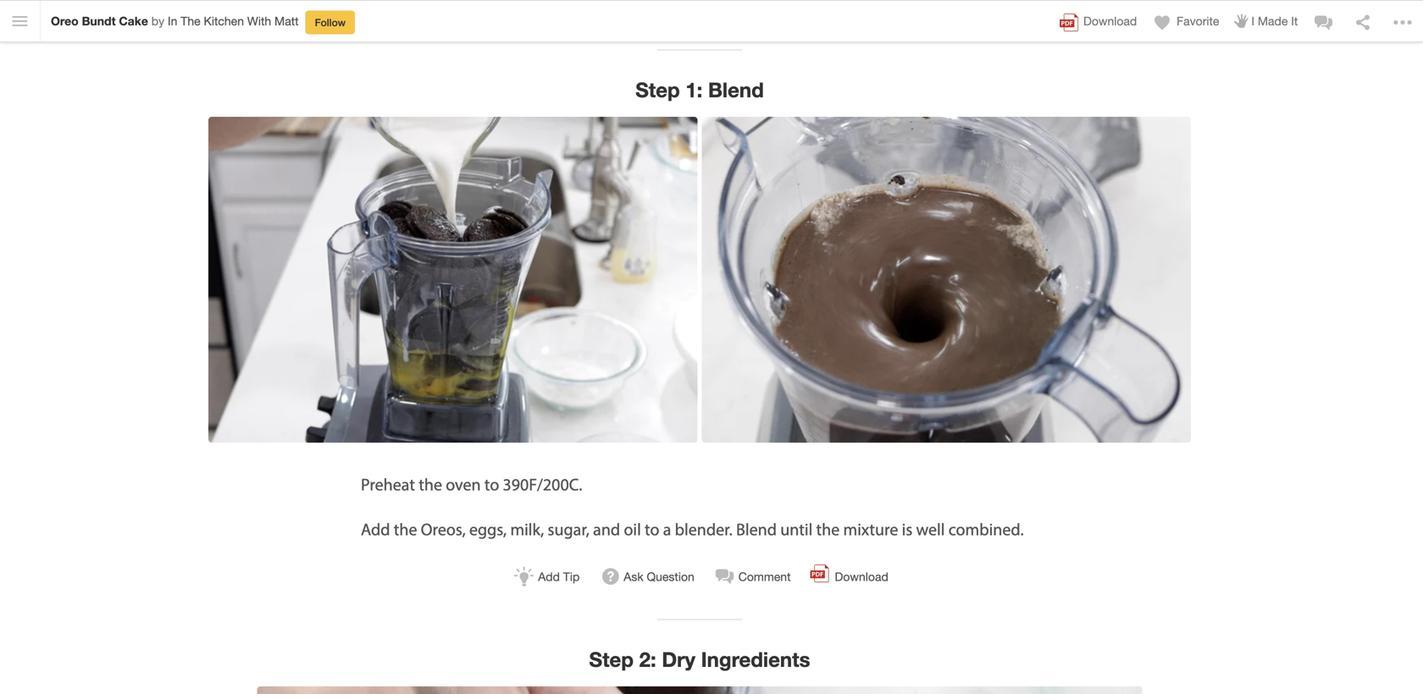 Task type: locate. For each thing, give the bounding box(es) containing it.
add the oreos, eggs, milk, sugar, and oil to a blender. blend until the mixture is well combined.
[[361, 518, 1024, 540]]

step
[[636, 77, 680, 102], [589, 648, 634, 672]]

until
[[780, 518, 813, 540]]

oreo
[[51, 14, 79, 28]]

add left tip on the bottom left of the page
[[538, 570, 560, 584]]

the left oven
[[419, 473, 442, 495]]

oreos,
[[421, 518, 466, 540]]

dry
[[662, 648, 695, 672]]

to left the a
[[645, 518, 660, 540]]

to
[[484, 473, 499, 495], [645, 518, 660, 540]]

preheat
[[361, 473, 415, 495]]

blend left until
[[736, 518, 777, 540]]

0 horizontal spatial the
[[394, 518, 417, 540]]

step left "2:"
[[589, 648, 634, 672]]

download left favorite button
[[1083, 14, 1137, 28]]

1 horizontal spatial the
[[419, 473, 442, 495]]

0 horizontal spatial download button
[[808, 560, 888, 594]]

the right until
[[816, 518, 840, 540]]

step left 1:
[[636, 77, 680, 102]]

blend right 1:
[[708, 77, 764, 102]]

step for step 1: blend
[[636, 77, 680, 102]]

1 horizontal spatial download
[[1083, 14, 1137, 28]]

the for oreos,
[[394, 518, 417, 540]]

add down the preheat
[[361, 518, 390, 540]]

0 vertical spatial step
[[636, 77, 680, 102]]

0 horizontal spatial blend image
[[208, 117, 698, 443]]

to right oven
[[484, 473, 499, 495]]

add for add the oreos, eggs, milk, sugar, and oil to a blender. blend until the mixture is well combined.
[[361, 518, 390, 540]]

0 horizontal spatial step
[[589, 648, 634, 672]]

1 vertical spatial to
[[645, 518, 660, 540]]

add inside button
[[538, 570, 560, 584]]

2:
[[639, 648, 656, 672]]

0 vertical spatial to
[[484, 473, 499, 495]]

kitchen
[[204, 14, 244, 28]]

1 vertical spatial download button
[[808, 560, 888, 594]]

1 horizontal spatial to
[[645, 518, 660, 540]]

i
[[1252, 14, 1255, 28]]

imadeit image
[[1233, 12, 1250, 24]]

well
[[916, 518, 945, 540]]

tip
[[563, 570, 580, 584]]

download button
[[1059, 12, 1137, 33], [808, 560, 888, 594]]

1 vertical spatial add
[[538, 570, 560, 584]]

add tip
[[538, 570, 580, 584]]

a
[[663, 518, 671, 540]]

made
[[1258, 14, 1288, 28]]

the left the oreos,
[[394, 518, 417, 540]]

blend image
[[208, 117, 698, 443], [702, 117, 1191, 443]]

is
[[902, 518, 913, 540]]

add tip button
[[511, 560, 580, 594]]

blend
[[708, 77, 764, 102], [736, 518, 777, 540]]

1 horizontal spatial add
[[538, 570, 560, 584]]

1 vertical spatial step
[[589, 648, 634, 672]]

1 horizontal spatial blend image
[[702, 117, 1191, 443]]

0 horizontal spatial add
[[361, 518, 390, 540]]

0 horizontal spatial to
[[484, 473, 499, 495]]

i made it button
[[1233, 12, 1298, 30]]

oil
[[624, 518, 641, 540]]

0 vertical spatial add
[[361, 518, 390, 540]]

download
[[1083, 14, 1137, 28], [835, 570, 888, 584]]

the
[[419, 473, 442, 495], [394, 518, 417, 540], [816, 518, 840, 540]]

390f/200c.
[[503, 473, 582, 495]]

add
[[361, 518, 390, 540], [538, 570, 560, 584]]

download down mixture
[[835, 570, 888, 584]]

oven
[[446, 473, 481, 495]]

1 horizontal spatial step
[[636, 77, 680, 102]]

sugar,
[[548, 518, 590, 540]]

0 horizontal spatial download
[[835, 570, 888, 584]]

matt
[[274, 14, 299, 28]]

step for step 2: dry ingredients
[[589, 648, 634, 672]]

0 vertical spatial download button
[[1059, 12, 1137, 33]]

with
[[247, 14, 271, 28]]

1 horizontal spatial download button
[[1059, 12, 1137, 33]]

0 vertical spatial blend
[[708, 77, 764, 102]]



Task type: describe. For each thing, give the bounding box(es) containing it.
ingredients
[[701, 648, 810, 672]]

favorite
[[1177, 14, 1219, 28]]

step 1: blend
[[636, 77, 764, 102]]

preheat the oven to 390f/200c.
[[361, 473, 582, 495]]

cake
[[119, 14, 148, 28]]

ask
[[624, 570, 643, 584]]

follow
[[315, 16, 346, 28]]

2 blend image from the left
[[702, 117, 1191, 443]]

the
[[181, 14, 200, 28]]

eggs,
[[469, 518, 507, 540]]

and
[[593, 518, 620, 540]]

it
[[1291, 14, 1298, 28]]

i made it
[[1252, 14, 1298, 28]]

follow button
[[305, 10, 355, 34]]

mixture
[[843, 518, 898, 540]]

blender.
[[675, 518, 733, 540]]

comment button
[[711, 560, 791, 594]]

1 vertical spatial blend
[[736, 518, 777, 540]]

in the kitchen with matt link
[[168, 14, 299, 28]]

1:
[[686, 77, 703, 102]]

1 vertical spatial download
[[835, 570, 888, 584]]

1 blend image from the left
[[208, 117, 698, 443]]

add for add tip
[[538, 570, 560, 584]]

combined.
[[949, 518, 1024, 540]]

bundt
[[82, 14, 116, 28]]

ask question
[[624, 570, 694, 584]]

the for oven
[[419, 473, 442, 495]]

milk,
[[510, 518, 544, 540]]

in
[[168, 14, 177, 28]]

2 horizontal spatial the
[[816, 518, 840, 540]]

step 2: dry ingredients
[[589, 648, 810, 672]]

oreo bundt cake by in the kitchen with matt
[[51, 14, 299, 28]]

comment
[[739, 570, 791, 584]]

favorite button
[[1152, 12, 1219, 33]]

ask question button
[[597, 560, 694, 594]]

by
[[151, 14, 164, 28]]

0 vertical spatial download
[[1083, 14, 1137, 28]]

question
[[647, 570, 694, 584]]



Task type: vqa. For each thing, say whether or not it's contained in the screenshot.
to to the bottom
yes



